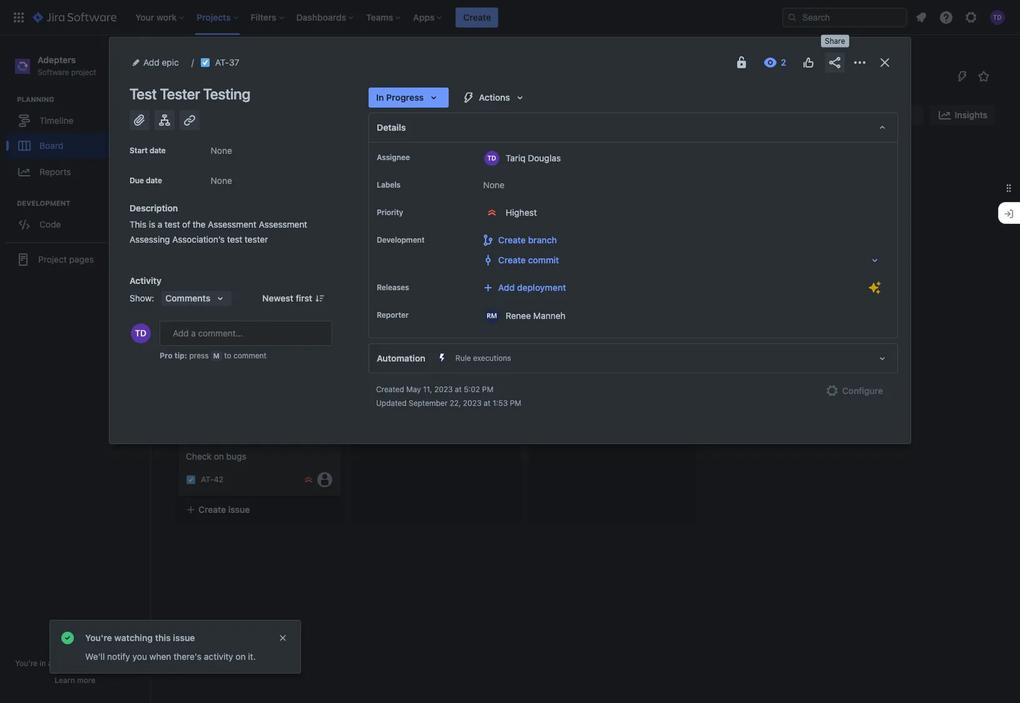 Task type: describe. For each thing, give the bounding box(es) containing it.
actions image
[[852, 55, 867, 70]]

updated
[[376, 399, 407, 408]]

close image
[[877, 55, 892, 70]]

add for add epic
[[143, 57, 159, 68]]

association's
[[172, 234, 225, 245]]

1 create issue button from the top
[[178, 275, 341, 298]]

project pages link
[[5, 247, 145, 272]]

star adepters image
[[976, 69, 991, 84]]

1 horizontal spatial at
[[484, 399, 491, 408]]

check
[[186, 451, 212, 462]]

test left of
[[165, 219, 180, 230]]

1 vertical spatial tester
[[382, 216, 407, 227]]

test 8
[[362, 271, 386, 282]]

created may 11, 2023 at 5:02 pm updated september 22, 2023 at 1:53 pm
[[376, 385, 521, 408]]

development group
[[6, 199, 150, 241]]

in progress inside in progress dropdown button
[[376, 92, 424, 103]]

may
[[406, 385, 421, 394]]

first
[[296, 293, 312, 304]]

test for test 8
[[362, 271, 378, 282]]

board link
[[6, 133, 144, 158]]

actions
[[479, 92, 510, 103]]

pro
[[160, 351, 172, 360]]

unassigned
[[188, 353, 235, 364]]

6
[[380, 384, 386, 394]]

create issue for first create issue button from the bottom of the page
[[198, 504, 250, 515]]

show:
[[130, 293, 154, 304]]

1 vertical spatial in
[[361, 158, 369, 167]]

1 vertical spatial 2023
[[463, 399, 482, 408]]

0 vertical spatial 2023
[[434, 385, 453, 394]]

you're for you're watching this issue
[[85, 633, 112, 643]]

learn more
[[55, 676, 96, 685]]

newest first
[[262, 293, 312, 304]]

profile image of tariq douglas image
[[131, 324, 151, 344]]

Add a comment… field
[[160, 321, 332, 346]]

adepters software project
[[38, 54, 96, 77]]

team-
[[54, 659, 75, 668]]

branch
[[528, 235, 557, 245]]

planning group
[[6, 95, 150, 190]]

group by
[[813, 111, 848, 119]]

due date
[[130, 176, 162, 185]]

reports
[[39, 166, 71, 177]]

deployment
[[517, 282, 566, 293]]

september
[[409, 399, 448, 408]]

to
[[224, 351, 231, 360]]

epic
[[162, 57, 179, 68]]

newest first button
[[255, 291, 332, 306]]

done
[[538, 158, 559, 167]]

actions button
[[454, 88, 535, 108]]

software
[[38, 67, 69, 77]]

adepters right projects
[[223, 52, 260, 63]]

at- inside test tester testing dialog
[[215, 57, 229, 68]]

3
[[240, 353, 246, 364]]

start date
[[130, 146, 166, 155]]

is
[[149, 219, 155, 230]]

adepters inside adepters software project
[[38, 54, 76, 65]]

create inside button
[[463, 12, 491, 22]]

managed
[[75, 659, 108, 668]]

test inside dialog
[[130, 85, 157, 103]]

test for test 5
[[186, 216, 201, 227]]

due
[[130, 176, 144, 185]]

more
[[77, 676, 96, 685]]

vote options: no one has voted for this issue yet. image
[[801, 55, 816, 70]]

manneh
[[533, 310, 566, 321]]

reporter
[[377, 310, 409, 320]]

none for due
[[211, 175, 232, 186]]

create for create commit dropdown button
[[498, 255, 526, 265]]

priority
[[377, 208, 403, 217]]

it.
[[248, 652, 256, 662]]

priority pin to top. only you can see pinned fields. image
[[406, 208, 416, 218]]

add deployment
[[498, 282, 566, 293]]

unassigned image
[[494, 405, 509, 420]]

2 assignee: tariq douglas image from the top
[[494, 293, 509, 308]]

adepters link
[[223, 50, 260, 65]]

group
[[813, 111, 837, 119]]

1 assessment from the left
[[208, 219, 256, 230]]

share tooltip
[[821, 35, 849, 47]]

newest first image
[[315, 294, 325, 304]]

create banner
[[0, 0, 1020, 35]]

create branch
[[498, 235, 557, 245]]

1 vertical spatial task image
[[362, 295, 372, 305]]

progress inside dropdown button
[[386, 92, 424, 103]]

2 create issue button from the top
[[178, 499, 341, 521]]

douglas inside test tester testing dialog
[[528, 152, 561, 163]]

task image for test 6
[[362, 407, 372, 417]]

attach image
[[132, 113, 147, 128]]

automation
[[377, 353, 425, 364]]

code link
[[6, 212, 144, 237]]

pages
[[69, 254, 94, 265]]

description
[[130, 203, 178, 213]]

5:02
[[464, 385, 480, 394]]

development pin to top. only you can see pinned fields. image
[[427, 235, 437, 245]]

tip:
[[174, 351, 187, 360]]

douglas inside dropdown button
[[233, 185, 265, 196]]

Search field
[[782, 7, 907, 27]]

this
[[130, 219, 146, 230]]

issue inside alert
[[173, 633, 195, 643]]

a inside description this is a test of the assessment assessment assessing association's test tester
[[158, 219, 162, 230]]

comment
[[233, 351, 267, 360]]

open create commit dropdown image
[[867, 253, 882, 268]]

at-37 inside test tester testing dialog
[[215, 57, 239, 68]]

dismiss image
[[278, 633, 288, 643]]

projects link
[[175, 50, 208, 65]]

at- for test 6
[[377, 408, 390, 417]]

issue for first create issue button from the bottom of the page
[[228, 504, 250, 515]]

create button
[[456, 7, 498, 27]]

this
[[155, 633, 171, 643]]

board
[[39, 140, 63, 151]]

highest image
[[480, 240, 490, 250]]

tariq douglas inside test tester testing dialog
[[506, 152, 561, 163]]

0 horizontal spatial at
[[455, 385, 462, 394]]

when
[[149, 652, 171, 662]]

1 vertical spatial 37
[[390, 240, 400, 249]]

at-42
[[201, 475, 223, 485]]

unassigned 3 issues
[[188, 353, 273, 364]]

link issues, web pages, and more image
[[182, 113, 197, 128]]

11,
[[423, 385, 432, 394]]

activity
[[130, 275, 161, 286]]

start
[[130, 146, 148, 155]]

1 vertical spatial progress
[[371, 158, 412, 167]]

at- for check on bugs
[[201, 475, 214, 485]]

test 5
[[186, 216, 209, 227]]

projects
[[175, 52, 208, 63]]

47
[[390, 408, 400, 417]]

at-37 link inside test tester testing dialog
[[215, 55, 239, 70]]

rule
[[456, 354, 471, 363]]

assessing
[[130, 234, 170, 245]]

tester inside dialog
[[160, 85, 200, 103]]

notify
[[107, 652, 130, 662]]

add for add deployment
[[498, 282, 515, 293]]

1 vertical spatial a
[[48, 659, 52, 668]]

add a child issue image
[[157, 113, 172, 128]]

you're in a team-managed project
[[15, 659, 135, 668]]

m
[[213, 352, 220, 360]]

create for first create issue button
[[198, 281, 226, 292]]

watching
[[114, 633, 153, 643]]



Task type: vqa. For each thing, say whether or not it's contained in the screenshot.
the Forms link
no



Task type: locate. For each thing, give the bounding box(es) containing it.
commit
[[528, 255, 559, 265]]

1 horizontal spatial add
[[498, 282, 515, 293]]

create for first create issue button from the bottom of the page
[[198, 504, 226, 515]]

planning
[[17, 95, 54, 103]]

1 vertical spatial tariq douglas
[[210, 185, 265, 196]]

0 vertical spatial pm
[[482, 385, 493, 394]]

at- up 8
[[377, 240, 390, 249]]

0 vertical spatial test tester testing
[[130, 85, 250, 103]]

you're up we'll
[[85, 633, 112, 643]]

create issue down the 42 on the left bottom of page
[[198, 504, 250, 515]]

date right due
[[146, 176, 162, 185]]

douglas up highest
[[528, 152, 561, 163]]

test tester testing up "search this board" "text field"
[[130, 85, 250, 103]]

1 horizontal spatial tariq douglas
[[506, 152, 561, 163]]

at- left copy link to issue image on the left
[[215, 57, 229, 68]]

create issue
[[198, 281, 250, 292], [198, 504, 250, 515]]

2 create issue from the top
[[198, 504, 250, 515]]

1 vertical spatial project
[[110, 659, 135, 668]]

0 horizontal spatial at-37 link
[[215, 55, 239, 70]]

1 horizontal spatial pm
[[510, 399, 521, 408]]

test 6
[[362, 384, 386, 394]]

tariq douglas up highest
[[506, 152, 561, 163]]

at left 1:53
[[484, 399, 491, 408]]

tester up link issues, web pages, and more image
[[160, 85, 200, 103]]

1 horizontal spatial at-37
[[377, 240, 400, 249]]

you're left in
[[15, 659, 37, 668]]

0 horizontal spatial douglas
[[233, 185, 265, 196]]

0 vertical spatial douglas
[[528, 152, 561, 163]]

2023 right 11,
[[434, 385, 453, 394]]

alert containing you're watching this issue
[[50, 621, 300, 673]]

task image right 'epic'
[[200, 58, 210, 68]]

the
[[193, 219, 206, 230]]

task image
[[362, 240, 372, 250], [362, 407, 372, 417]]

0 vertical spatial create issue button
[[178, 275, 341, 298]]

1 vertical spatial you're
[[15, 659, 37, 668]]

test tester testing up development
[[362, 216, 439, 227]]

renee
[[506, 310, 531, 321]]

create issue button down tester
[[178, 275, 341, 298]]

jira software image
[[33, 10, 117, 25], [33, 10, 117, 25]]

0 vertical spatial project
[[71, 67, 96, 77]]

none for start
[[211, 145, 232, 156]]

0 vertical spatial on
[[214, 451, 224, 462]]

0 horizontal spatial assessment
[[208, 219, 256, 230]]

a right in
[[48, 659, 52, 668]]

adepters up software
[[38, 54, 76, 65]]

testing up "search this board" "text field"
[[203, 85, 250, 103]]

adepters down projects "link"
[[175, 66, 235, 84]]

testing inside dialog
[[203, 85, 250, 103]]

42
[[214, 475, 223, 485]]

1 horizontal spatial test tester testing
[[362, 216, 439, 227]]

bugs
[[226, 451, 246, 462]]

issue up there's in the left bottom of the page
[[173, 633, 195, 643]]

1 vertical spatial pm
[[510, 399, 521, 408]]

2 vertical spatial issue
[[173, 633, 195, 643]]

1 vertical spatial at-37
[[377, 240, 400, 249]]

project right software
[[71, 67, 96, 77]]

test left 6
[[362, 384, 378, 394]]

success image
[[60, 631, 75, 646]]

add deployment button
[[478, 278, 885, 298]]

test left 8
[[362, 271, 378, 282]]

8
[[380, 271, 386, 282]]

tester
[[160, 85, 200, 103], [382, 216, 407, 227]]

0 vertical spatial testing
[[203, 85, 250, 103]]

in up details
[[376, 92, 384, 103]]

in
[[376, 92, 384, 103], [361, 158, 369, 167]]

0 horizontal spatial tester
[[160, 85, 200, 103]]

details element
[[369, 113, 898, 143]]

create inside dropdown button
[[498, 255, 526, 265]]

1 horizontal spatial testing
[[409, 216, 439, 227]]

2 horizontal spatial task image
[[362, 295, 372, 305]]

at-42 link
[[201, 475, 223, 485]]

tariq left "done" on the top right of page
[[506, 152, 526, 163]]

1 horizontal spatial assessment
[[259, 219, 307, 230]]

1 horizontal spatial test
[[362, 216, 379, 227]]

unassigned image
[[317, 472, 332, 487]]

task image left at-42 link
[[186, 475, 196, 485]]

1 vertical spatial douglas
[[233, 185, 265, 196]]

adepters
[[223, 52, 260, 63], [38, 54, 76, 65], [175, 66, 235, 84]]

create
[[463, 12, 491, 22], [498, 235, 526, 245], [498, 255, 526, 265], [198, 281, 226, 292], [198, 504, 226, 515]]

at- down check
[[201, 475, 214, 485]]

0 horizontal spatial on
[[214, 451, 224, 462]]

development
[[377, 235, 425, 245]]

in inside dropdown button
[[376, 92, 384, 103]]

0 vertical spatial tariq
[[506, 152, 526, 163]]

1 horizontal spatial 2023
[[463, 399, 482, 408]]

1 vertical spatial test
[[362, 216, 379, 227]]

1 vertical spatial tariq
[[210, 185, 230, 196]]

at-37 link right projects "link"
[[215, 55, 239, 70]]

0 vertical spatial 37
[[229, 57, 239, 68]]

0 vertical spatial create issue
[[198, 281, 250, 292]]

you're for you're in a team-managed project
[[15, 659, 37, 668]]

test
[[186, 216, 201, 227], [165, 219, 180, 230], [227, 234, 242, 245], [362, 271, 378, 282], [362, 384, 378, 394]]

details
[[377, 122, 406, 133]]

tester up development
[[382, 216, 407, 227]]

add left 'epic'
[[143, 57, 159, 68]]

testing
[[203, 85, 250, 103], [409, 216, 439, 227]]

at-37 link
[[215, 55, 239, 70], [377, 239, 400, 250]]

in
[[40, 659, 46, 668]]

no restrictions image
[[734, 55, 749, 70]]

assignee
[[377, 153, 410, 162]]

test up attach icon
[[130, 85, 157, 103]]

by
[[839, 111, 848, 119]]

learn
[[55, 676, 75, 685]]

task image up test 8 in the top left of the page
[[362, 240, 372, 250]]

project inside adepters software project
[[71, 67, 96, 77]]

assignee: tariq douglas image
[[494, 237, 509, 252], [494, 293, 509, 308]]

add epic button
[[130, 55, 183, 70]]

create issue button down the 42 on the left bottom of page
[[178, 499, 341, 521]]

highest image
[[304, 475, 314, 485]]

2 vertical spatial task image
[[186, 475, 196, 485]]

at left 5:02
[[455, 385, 462, 394]]

tariq inside dropdown button
[[210, 185, 230, 196]]

at- down 6
[[377, 408, 390, 417]]

37
[[229, 57, 239, 68], [390, 240, 400, 249]]

activity
[[204, 652, 233, 662]]

copy link to issue image
[[237, 57, 247, 67]]

0 vertical spatial tariq douglas
[[506, 152, 561, 163]]

pro tip: press m to comment
[[160, 351, 267, 360]]

0 vertical spatial test
[[130, 85, 157, 103]]

0 vertical spatial at-37
[[215, 57, 239, 68]]

date
[[150, 146, 166, 155], [146, 176, 162, 185]]

tester
[[245, 234, 268, 245]]

1 vertical spatial create issue button
[[178, 499, 341, 521]]

1 horizontal spatial project
[[110, 659, 135, 668]]

issue up add a comment… field
[[228, 281, 250, 292]]

on left 'bugs'
[[214, 451, 224, 462]]

executions
[[473, 354, 511, 363]]

tariq
[[506, 152, 526, 163], [210, 185, 230, 196]]

1 horizontal spatial task image
[[200, 58, 210, 68]]

0 horizontal spatial add
[[143, 57, 159, 68]]

pm right 5:02
[[482, 385, 493, 394]]

0 vertical spatial a
[[158, 219, 162, 230]]

primary element
[[8, 0, 782, 35]]

tariq douglas button
[[171, 178, 701, 203]]

1 vertical spatial on
[[236, 652, 246, 662]]

description this is a test of the assessment assessment assessing association's test tester
[[130, 203, 310, 245]]

progress up labels
[[371, 158, 412, 167]]

assessment
[[208, 219, 256, 230], [259, 219, 307, 230]]

1 assignee: tariq douglas image from the top
[[494, 237, 509, 252]]

0 horizontal spatial 37
[[229, 57, 239, 68]]

1 horizontal spatial tariq
[[506, 152, 526, 163]]

0 vertical spatial in progress
[[376, 92, 424, 103]]

tariq up description this is a test of the assessment assessment assessing association's test tester in the top left of the page
[[210, 185, 230, 196]]

issue
[[228, 281, 250, 292], [228, 504, 250, 515], [173, 633, 195, 643]]

share
[[825, 36, 845, 46]]

1 horizontal spatial tester
[[382, 216, 407, 227]]

add inside the 'add epic' popup button
[[143, 57, 159, 68]]

5
[[204, 216, 209, 227]]

we'll
[[85, 652, 105, 662]]

at-37 link down priority
[[377, 239, 400, 250]]

timeline link
[[6, 108, 144, 133]]

1 horizontal spatial in
[[376, 92, 384, 103]]

low image
[[480, 407, 490, 417]]

22,
[[450, 399, 461, 408]]

test left tester
[[227, 234, 242, 245]]

there's
[[173, 652, 202, 662]]

check on bugs
[[186, 451, 246, 462]]

0 horizontal spatial project
[[71, 67, 96, 77]]

testing up development pin to top. only you can see pinned fields. 'image'
[[409, 216, 439, 227]]

0 vertical spatial issue
[[228, 281, 250, 292]]

1 vertical spatial at-37 link
[[377, 239, 400, 250]]

2 task image from the top
[[362, 407, 372, 417]]

0 horizontal spatial a
[[48, 659, 52, 668]]

alert
[[50, 621, 300, 673]]

1 horizontal spatial douglas
[[528, 152, 561, 163]]

test up development
[[362, 216, 379, 227]]

at-37 right projects "link"
[[215, 57, 239, 68]]

0 horizontal spatial testing
[[203, 85, 250, 103]]

task image down test 8 in the top left of the page
[[362, 295, 372, 305]]

medium image
[[480, 295, 490, 305]]

tariq douglas inside dropdown button
[[210, 185, 265, 196]]

date right start
[[150, 146, 166, 155]]

learn more button
[[55, 676, 96, 686]]

in progress up details
[[376, 92, 424, 103]]

0 horizontal spatial task image
[[186, 475, 196, 485]]

test for test 6
[[362, 384, 378, 394]]

progress up details
[[386, 92, 424, 103]]

you're
[[85, 633, 112, 643], [15, 659, 37, 668]]

1 vertical spatial testing
[[409, 216, 439, 227]]

in left assignee
[[361, 158, 369, 167]]

in progress up labels
[[361, 158, 412, 167]]

0 vertical spatial task image
[[200, 58, 210, 68]]

1 vertical spatial task image
[[362, 407, 372, 417]]

1 vertical spatial add
[[498, 282, 515, 293]]

renee manneh
[[506, 310, 566, 321]]

0 horizontal spatial tariq douglas
[[210, 185, 265, 196]]

0 vertical spatial assignee: tariq douglas image
[[494, 237, 509, 252]]

1 create issue from the top
[[198, 281, 250, 292]]

Search this board text field
[[176, 104, 234, 126]]

at
[[455, 385, 462, 394], [484, 399, 491, 408]]

test tester testing dialog
[[110, 38, 911, 444]]

insights image
[[937, 108, 952, 123]]

1 horizontal spatial 37
[[390, 240, 400, 249]]

1 horizontal spatial on
[[236, 652, 246, 662]]

tariq douglas up description this is a test of the assessment assessment assessing association's test tester in the top left of the page
[[210, 185, 265, 196]]

create issue button
[[178, 275, 341, 298], [178, 499, 341, 521]]

37 down priority
[[390, 240, 400, 249]]

1 vertical spatial at
[[484, 399, 491, 408]]

test tester testing inside dialog
[[130, 85, 250, 103]]

0 vertical spatial date
[[150, 146, 166, 155]]

issues
[[248, 353, 273, 364]]

labels
[[377, 180, 400, 190]]

1 vertical spatial test tester testing
[[362, 216, 439, 227]]

1 horizontal spatial you're
[[85, 633, 112, 643]]

0 vertical spatial task image
[[362, 240, 372, 250]]

none up highest icon
[[483, 180, 505, 190]]

search image
[[787, 12, 797, 22]]

1:53
[[493, 399, 508, 408]]

1 task image from the top
[[362, 240, 372, 250]]

1 vertical spatial in progress
[[361, 158, 412, 167]]

on left the it.
[[236, 652, 246, 662]]

1 horizontal spatial at-37 link
[[377, 239, 400, 250]]

tariq inside test tester testing dialog
[[506, 152, 526, 163]]

2023 down 5:02
[[463, 399, 482, 408]]

tariq douglas
[[506, 152, 561, 163], [210, 185, 265, 196]]

task image left at-47 link
[[362, 407, 372, 417]]

date for start date
[[150, 146, 166, 155]]

none down "search this board" "text field"
[[211, 145, 232, 156]]

37 right projects "link"
[[229, 57, 239, 68]]

add inside add deployment dropdown button
[[498, 282, 515, 293]]

issue for first create issue button
[[228, 281, 250, 292]]

at-47 link
[[377, 407, 400, 418]]

1 vertical spatial issue
[[228, 504, 250, 515]]

test left "5"
[[186, 216, 201, 227]]

none
[[211, 145, 232, 156], [211, 175, 232, 186], [483, 180, 505, 190]]

0 vertical spatial you're
[[85, 633, 112, 643]]

project down watching
[[110, 659, 135, 668]]

insights
[[955, 110, 988, 120]]

0 horizontal spatial you're
[[15, 659, 37, 668]]

douglas up description this is a test of the assessment assessment assessing association's test tester in the top left of the page
[[233, 185, 265, 196]]

0 horizontal spatial in
[[361, 158, 369, 167]]

at-37 down priority
[[377, 240, 400, 249]]

at- for test tester testing
[[377, 240, 390, 249]]

37 inside test tester testing dialog
[[229, 57, 239, 68]]

you're inside alert
[[85, 633, 112, 643]]

0 horizontal spatial tariq
[[210, 185, 230, 196]]

assignee: tariq douglas image right medium image
[[494, 293, 509, 308]]

press
[[189, 351, 209, 360]]

create branch link
[[478, 230, 869, 250]]

a right is
[[158, 219, 162, 230]]

assignee: tariq douglas image right highest icon
[[494, 237, 509, 252]]

0 horizontal spatial pm
[[482, 385, 493, 394]]

reports link
[[6, 158, 144, 186]]

create issue for first create issue button
[[198, 281, 250, 292]]

add up renee
[[498, 282, 515, 293]]

automations menu button icon image
[[955, 69, 970, 84]]

2 assessment from the left
[[259, 219, 307, 230]]

create for create branch link
[[498, 235, 526, 245]]

none up description this is a test of the assessment assessment assessing association's test tester in the top left of the page
[[211, 175, 232, 186]]

create issue up add a comment… field
[[198, 281, 250, 292]]

issue down 'bugs'
[[228, 504, 250, 515]]

0 horizontal spatial at-37
[[215, 57, 239, 68]]

0 vertical spatial progress
[[386, 92, 424, 103]]

0 vertical spatial in
[[376, 92, 384, 103]]

1 vertical spatial date
[[146, 176, 162, 185]]

newest
[[262, 293, 293, 304]]

1 vertical spatial create issue
[[198, 504, 250, 515]]

0 horizontal spatial test tester testing
[[130, 85, 250, 103]]

highest
[[506, 207, 537, 218]]

1 horizontal spatial a
[[158, 219, 162, 230]]

at-47
[[377, 408, 400, 417]]

0 vertical spatial add
[[143, 57, 159, 68]]

date for due date
[[146, 176, 162, 185]]

automation element
[[369, 344, 898, 374]]

0 horizontal spatial test
[[130, 85, 157, 103]]

task image
[[200, 58, 210, 68], [362, 295, 372, 305], [186, 475, 196, 485]]

task image for test tester testing
[[362, 240, 372, 250]]

0 vertical spatial at
[[455, 385, 462, 394]]

pm right 1:53
[[510, 399, 521, 408]]

1 vertical spatial assignee: tariq douglas image
[[494, 293, 509, 308]]

0 horizontal spatial 2023
[[434, 385, 453, 394]]

timeline
[[39, 115, 73, 126]]

0 vertical spatial tester
[[160, 85, 200, 103]]

share image
[[827, 55, 842, 70]]



